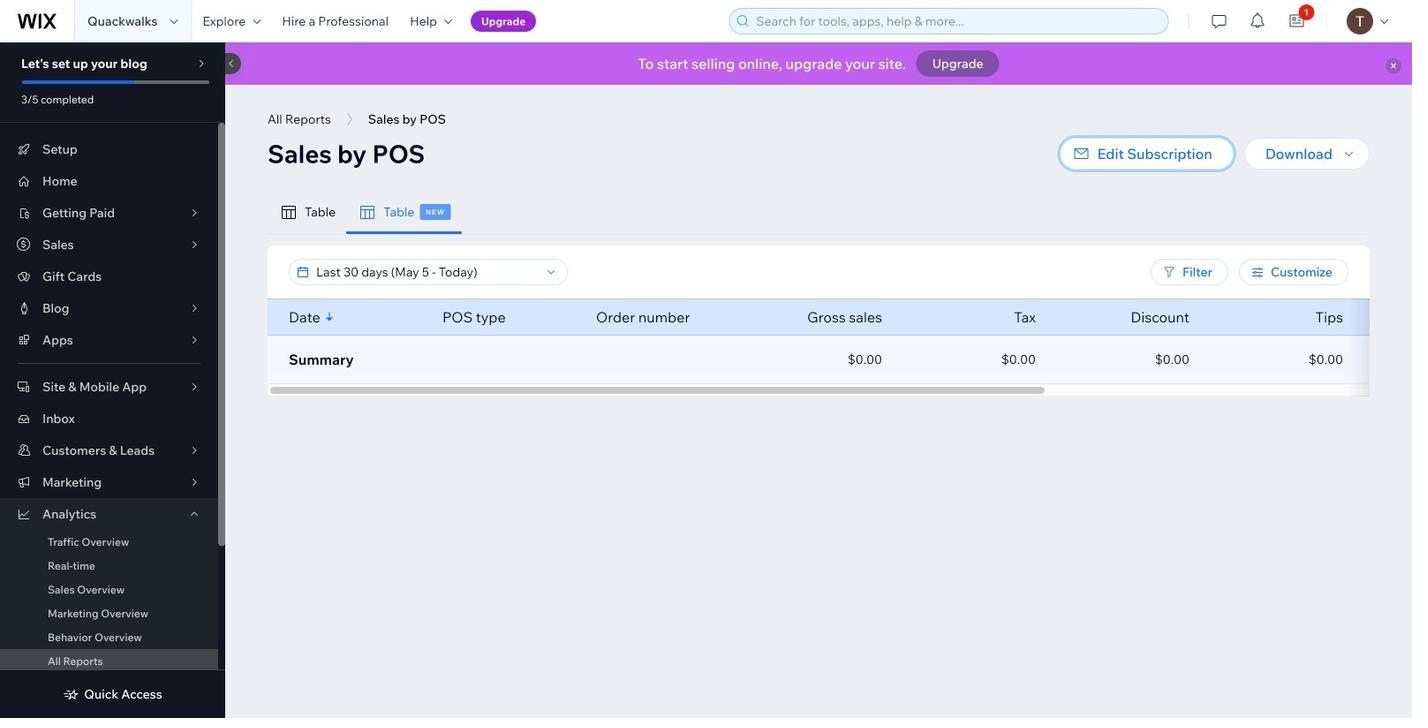 Task type: describe. For each thing, give the bounding box(es) containing it.
sidebar element
[[0, 40, 241, 718]]

Search for tools, apps, help & more... field
[[751, 9, 1163, 34]]



Task type: vqa. For each thing, say whether or not it's contained in the screenshot.
second Orders from the bottom of the Sale price of $25.00 All products Orders with over 25 items Orders over $20.00
no



Task type: locate. For each thing, give the bounding box(es) containing it.
tab list
[[268, 191, 823, 234]]

alert
[[225, 42, 1413, 85]]

None field
[[311, 260, 541, 285]]



